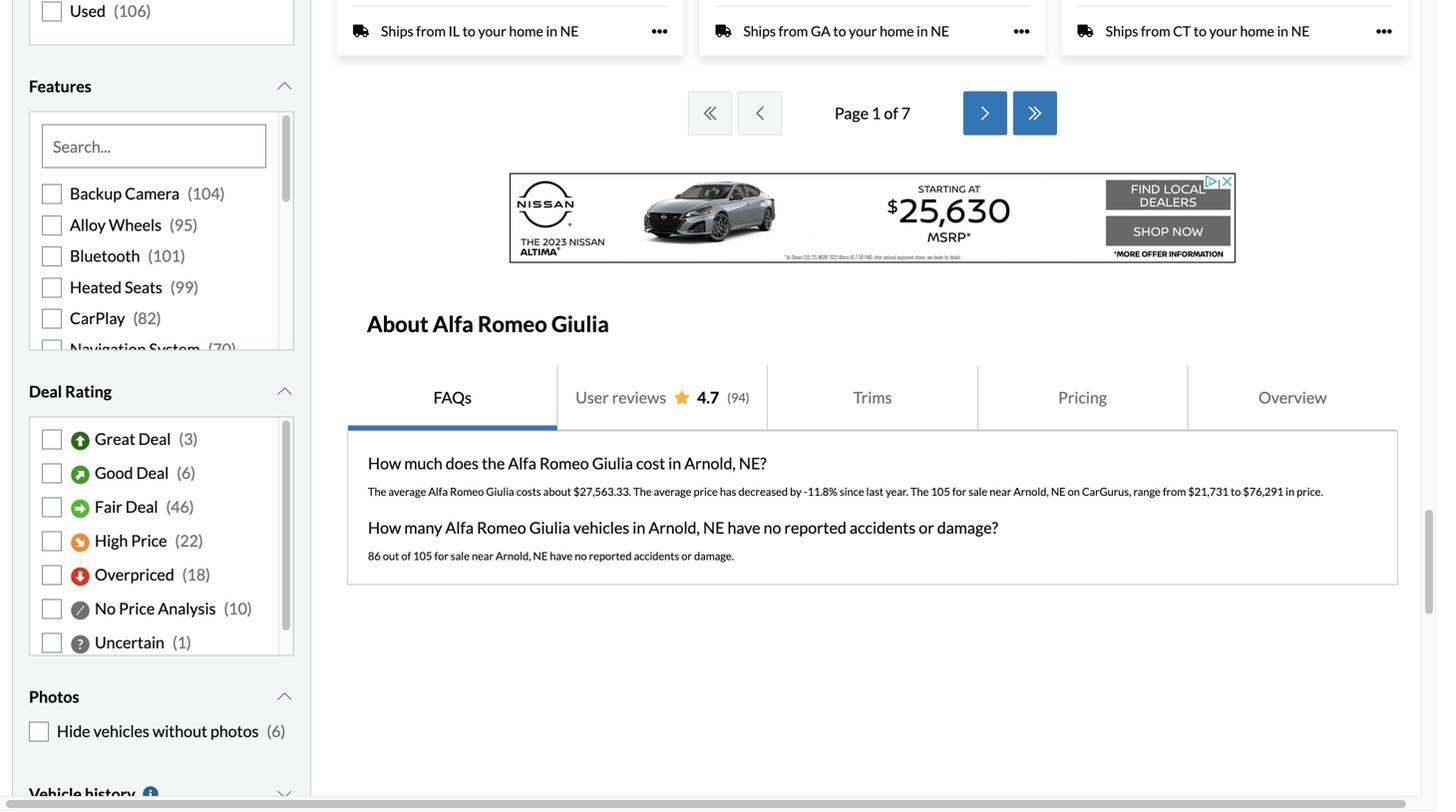 Task type: locate. For each thing, give the bounding box(es) containing it.
1 truck image from the left
[[353, 23, 369, 39]]

deal right fair
[[126, 497, 158, 516]]

ne
[[560, 23, 579, 40], [931, 23, 950, 40], [1292, 23, 1310, 40], [1051, 485, 1066, 499], [703, 518, 725, 537], [533, 549, 548, 563]]

1 your from the left
[[478, 23, 507, 40]]

how
[[368, 454, 401, 473], [368, 518, 401, 537]]

reported for damage.
[[589, 549, 632, 563]]

0 horizontal spatial reported
[[589, 549, 632, 563]]

your for il
[[478, 23, 507, 40]]

ships left il
[[381, 23, 414, 40]]

ne inside the ships from ct to your home in ne "link"
[[1292, 23, 1310, 40]]

2 chevron down image from the top
[[275, 689, 294, 705]]

no down $27,563.33.
[[575, 549, 587, 563]]

1 horizontal spatial the
[[634, 485, 652, 499]]

2 average from the left
[[654, 485, 692, 499]]

1 horizontal spatial home
[[880, 23, 914, 40]]

arnold,
[[685, 454, 736, 473], [1014, 485, 1049, 499], [649, 518, 700, 537], [496, 549, 531, 563]]

star image
[[675, 391, 690, 405]]

reported down 11.8%
[[785, 518, 847, 537]]

0 horizontal spatial near
[[472, 549, 494, 563]]

0 horizontal spatial no
[[575, 549, 587, 563]]

0 horizontal spatial your
[[478, 23, 507, 40]]

average left price
[[654, 485, 692, 499]]

ne inside 'ships from ga to your home in ne' link
[[931, 23, 950, 40]]

1 vertical spatial accidents
[[634, 549, 680, 563]]

the average alfa romeo giulia costs about $27,563.33. the average price has decreased by -11.8% since last year. the 105 for sale near arnold, ne on cargurus, range from $21,731 to $76,291 in price.
[[368, 485, 1324, 499]]

0 horizontal spatial accidents
[[634, 549, 680, 563]]

hide vehicles without photos (6)
[[57, 722, 286, 741]]

fair deal (46)
[[95, 497, 194, 516]]

1 vertical spatial chevron down image
[[275, 689, 294, 705]]

near
[[990, 485, 1012, 499], [472, 549, 494, 563]]

deal for fair deal
[[126, 497, 158, 516]]

to right il
[[463, 23, 476, 40]]

to right ct
[[1194, 23, 1207, 40]]

2 your from the left
[[849, 23, 877, 40]]

1 horizontal spatial vehicles
[[574, 518, 630, 537]]

chevron down image
[[275, 384, 294, 400]]

1 vertical spatial price
[[119, 599, 155, 618]]

from left ga
[[779, 23, 808, 40]]

overpriced
[[95, 565, 174, 584]]

1 horizontal spatial truck image
[[716, 23, 732, 39]]

truck image for ships from il to your home in ne
[[353, 23, 369, 39]]

truck image inside the ships from ct to your home in ne "link"
[[1078, 23, 1094, 39]]

1 vertical spatial have
[[550, 549, 573, 563]]

sale up damage?
[[969, 485, 988, 499]]

1 horizontal spatial or
[[919, 518, 935, 537]]

1 ellipsis h image from the left
[[1014, 23, 1030, 39]]

price for high
[[131, 531, 167, 550]]

1 vertical spatial near
[[472, 549, 494, 563]]

3 ships from the left
[[1106, 23, 1139, 40]]

chevron double left image
[[700, 105, 720, 121]]

accidents for damage.
[[634, 549, 680, 563]]

0 horizontal spatial ships
[[381, 23, 414, 40]]

0 horizontal spatial average
[[389, 485, 426, 499]]

alfa
[[433, 311, 474, 337], [508, 454, 537, 473], [428, 485, 448, 499], [445, 518, 474, 537]]

price up overpriced (18)
[[131, 531, 167, 550]]

ships for ships from ct to your home in ne
[[1106, 23, 1139, 40]]

105 right 'year.'
[[931, 485, 951, 499]]

about alfa romeo giulia element
[[327, 271, 1419, 605]]

86 out of 105 for sale near arnold, ne have no reported accidents or damage.
[[368, 549, 734, 563]]

in inside ships from il to your home in ne link
[[546, 23, 558, 40]]

of left 7
[[884, 103, 899, 123]]

(106)
[[114, 1, 151, 20]]

or left damage?
[[919, 518, 935, 537]]

0 vertical spatial no
[[764, 518, 782, 537]]

great
[[95, 429, 135, 449]]

truck image left il
[[353, 23, 369, 39]]

for down many
[[435, 549, 449, 563]]

giulia left costs
[[486, 485, 514, 499]]

giulia up 86 out of 105 for sale near arnold, ne have no reported accidents or damage.
[[530, 518, 571, 537]]

on
[[1068, 485, 1080, 499]]

page 1 of 7
[[835, 103, 911, 123]]

have down has on the bottom of page
[[728, 518, 761, 537]]

from left ct
[[1141, 23, 1171, 40]]

your right ga
[[849, 23, 877, 40]]

1 horizontal spatial have
[[728, 518, 761, 537]]

0 vertical spatial price
[[131, 531, 167, 550]]

1 ships from the left
[[381, 23, 414, 40]]

)
[[746, 390, 750, 405]]

0 horizontal spatial or
[[682, 549, 692, 563]]

alfa right the
[[508, 454, 537, 473]]

0 vertical spatial have
[[728, 518, 761, 537]]

deal left (3)
[[138, 429, 171, 449]]

good deal (6)
[[95, 463, 196, 483]]

vehicle history
[[29, 784, 135, 804]]

trims tab
[[768, 366, 979, 431]]

1 horizontal spatial average
[[654, 485, 692, 499]]

your right ct
[[1210, 23, 1238, 40]]

in for ga
[[917, 23, 928, 40]]

(18)
[[182, 565, 210, 584]]

ellipsis h image
[[1014, 23, 1030, 39], [1377, 23, 1393, 39]]

heated seats (99)
[[70, 277, 199, 297]]

0 horizontal spatial (6)
[[177, 463, 196, 483]]

1 how from the top
[[368, 454, 401, 473]]

the right 'year.'
[[911, 485, 929, 499]]

0 horizontal spatial have
[[550, 549, 573, 563]]

out
[[383, 549, 399, 563]]

1 horizontal spatial sale
[[969, 485, 988, 499]]

of for 1
[[884, 103, 899, 123]]

for up damage?
[[953, 485, 967, 499]]

no for in
[[764, 518, 782, 537]]

2 horizontal spatial home
[[1241, 23, 1275, 40]]

home right ct
[[1241, 23, 1275, 40]]

to inside "link"
[[1194, 23, 1207, 40]]

cost
[[636, 454, 666, 473]]

accidents down last
[[850, 518, 916, 537]]

system
[[149, 339, 200, 359]]

1 chevron down image from the top
[[275, 79, 294, 95]]

1 horizontal spatial accidents
[[850, 518, 916, 537]]

price right no
[[119, 599, 155, 618]]

2 ships from the left
[[744, 23, 776, 40]]

0 vertical spatial reported
[[785, 518, 847, 537]]

chevron down image inside photos dropdown button
[[275, 689, 294, 705]]

damage?
[[938, 518, 999, 537]]

the up 86
[[368, 485, 387, 499]]

chevron down image
[[275, 79, 294, 95], [275, 689, 294, 705], [275, 786, 294, 802]]

vehicles down $27,563.33.
[[574, 518, 630, 537]]

have for near
[[550, 549, 573, 563]]

0 vertical spatial 105
[[931, 485, 951, 499]]

3 home from the left
[[1241, 23, 1275, 40]]

0 vertical spatial accidents
[[850, 518, 916, 537]]

0 horizontal spatial vehicles
[[93, 722, 150, 741]]

of
[[884, 103, 899, 123], [401, 549, 411, 563]]

average down much
[[389, 485, 426, 499]]

0 horizontal spatial home
[[509, 23, 544, 40]]

1 vertical spatial sale
[[451, 549, 470, 563]]

carplay
[[70, 308, 125, 328]]

2 horizontal spatial your
[[1210, 23, 1238, 40]]

3 truck image from the left
[[1078, 23, 1094, 39]]

sale right out
[[451, 549, 470, 563]]

ne inside ships from il to your home in ne link
[[560, 23, 579, 40]]

arnold, left on
[[1014, 485, 1049, 499]]

0 horizontal spatial of
[[401, 549, 411, 563]]

navigation system (70)
[[70, 339, 236, 359]]

1 vertical spatial reported
[[589, 549, 632, 563]]

2 how from the top
[[368, 518, 401, 537]]

1 horizontal spatial no
[[764, 518, 782, 537]]

chevron down image inside features dropdown button
[[275, 79, 294, 95]]

how left much
[[368, 454, 401, 473]]

sale
[[969, 485, 988, 499], [451, 549, 470, 563]]

ships left ga
[[744, 23, 776, 40]]

ships left ct
[[1106, 23, 1139, 40]]

to inside about alfa romeo giulia element
[[1231, 485, 1242, 499]]

0 vertical spatial sale
[[969, 485, 988, 499]]

2 horizontal spatial ships
[[1106, 23, 1139, 40]]

accidents for damage?
[[850, 518, 916, 537]]

home for ships from ga to your home in ne
[[880, 23, 914, 40]]

chevron down image for photos
[[275, 689, 294, 705]]

your inside "link"
[[1210, 23, 1238, 40]]

(6) down (3)
[[177, 463, 196, 483]]

deal left rating
[[29, 382, 62, 401]]

fair
[[95, 497, 122, 516]]

ships from ct to your home in ne
[[1106, 23, 1310, 40]]

0 vertical spatial how
[[368, 454, 401, 473]]

user reviews
[[576, 388, 667, 407]]

1 horizontal spatial ships
[[744, 23, 776, 40]]

0 horizontal spatial 105
[[413, 549, 432, 563]]

no for near
[[575, 549, 587, 563]]

how much does the alfa romeo giulia cost in arnold, ne?
[[368, 454, 767, 473]]

from left il
[[416, 23, 446, 40]]

1 vertical spatial or
[[682, 549, 692, 563]]

from inside "link"
[[1141, 23, 1171, 40]]

4.7 ( 94 )
[[697, 388, 750, 407]]

tab list
[[347, 365, 1399, 432]]

romeo up the "about"
[[540, 454, 589, 473]]

ships
[[381, 23, 414, 40], [744, 23, 776, 40], [1106, 23, 1139, 40]]

how up out
[[368, 518, 401, 537]]

truck image right ellipsis h icon
[[716, 23, 732, 39]]

1 vertical spatial (6)
[[267, 722, 286, 741]]

(99)
[[170, 277, 199, 297]]

have down the "about"
[[550, 549, 573, 563]]

how many alfa romeo giulia vehicles in arnold, ne have no reported accidents or damage?
[[368, 518, 999, 537]]

to right ga
[[834, 23, 847, 40]]

in inside 'ships from ga to your home in ne' link
[[917, 23, 928, 40]]

from right range in the bottom right of the page
[[1163, 485, 1187, 499]]

or left "damage."
[[682, 549, 692, 563]]

seats
[[125, 277, 163, 297]]

how for how many alfa romeo giulia vehicles in arnold, ne have no reported accidents or damage?
[[368, 518, 401, 537]]

chevron left image
[[750, 105, 770, 121]]

truck image for ships from ct to your home in ne
[[1078, 23, 1094, 39]]

or for damage?
[[919, 518, 935, 537]]

near up damage?
[[990, 485, 1012, 499]]

in inside the ships from ct to your home in ne "link"
[[1278, 23, 1289, 40]]

(6)
[[177, 463, 196, 483], [267, 722, 286, 741]]

near right out
[[472, 549, 494, 563]]

1 horizontal spatial ellipsis h image
[[1377, 23, 1393, 39]]

0 horizontal spatial ellipsis h image
[[1014, 23, 1030, 39]]

1 horizontal spatial for
[[953, 485, 967, 499]]

has
[[720, 485, 737, 499]]

0 horizontal spatial the
[[368, 485, 387, 499]]

105 down many
[[413, 549, 432, 563]]

vehicles right hide
[[93, 722, 150, 741]]

truck image
[[353, 23, 369, 39], [716, 23, 732, 39], [1078, 23, 1094, 39]]

from inside about alfa romeo giulia element
[[1163, 485, 1187, 499]]

1 vertical spatial for
[[435, 549, 449, 563]]

1 vertical spatial no
[[575, 549, 587, 563]]

your right il
[[478, 23, 507, 40]]

home right il
[[509, 23, 544, 40]]

photos
[[29, 687, 79, 707]]

1 horizontal spatial reported
[[785, 518, 847, 537]]

2 horizontal spatial the
[[911, 485, 929, 499]]

have
[[728, 518, 761, 537], [550, 549, 573, 563]]

reported
[[785, 518, 847, 537], [589, 549, 632, 563]]

for
[[953, 485, 967, 499], [435, 549, 449, 563]]

0 horizontal spatial truck image
[[353, 23, 369, 39]]

(
[[727, 390, 731, 405]]

overview
[[1259, 388, 1327, 407]]

accidents down how many alfa romeo giulia vehicles in arnold, ne have no reported accidents or damage?
[[634, 549, 680, 563]]

no
[[764, 518, 782, 537], [575, 549, 587, 563]]

0 vertical spatial near
[[990, 485, 1012, 499]]

deal inside dropdown button
[[29, 382, 62, 401]]

ships from il to your home in ne
[[381, 23, 579, 40]]

home right ga
[[880, 23, 914, 40]]

ellipsis h image inside 'ships from ga to your home in ne' link
[[1014, 23, 1030, 39]]

of inside about alfa romeo giulia element
[[401, 549, 411, 563]]

ellipsis h image inside the ships from ct to your home in ne "link"
[[1377, 23, 1393, 39]]

tab list containing 4.7
[[347, 365, 1399, 432]]

1 vertical spatial how
[[368, 518, 401, 537]]

1 home from the left
[[509, 23, 544, 40]]

no down decreased
[[764, 518, 782, 537]]

(95)
[[170, 215, 198, 234]]

4.7
[[697, 388, 719, 407]]

deal down great deal (3)
[[136, 463, 169, 483]]

ships for ships from ga to your home in ne
[[744, 23, 776, 40]]

2 ellipsis h image from the left
[[1377, 23, 1393, 39]]

to
[[463, 23, 476, 40], [834, 23, 847, 40], [1194, 23, 1207, 40], [1231, 485, 1242, 499]]

ships inside "link"
[[1106, 23, 1139, 40]]

backup
[[70, 184, 122, 203]]

0 vertical spatial of
[[884, 103, 899, 123]]

0 horizontal spatial for
[[435, 549, 449, 563]]

home inside "link"
[[1241, 23, 1275, 40]]

1 vertical spatial of
[[401, 549, 411, 563]]

2 horizontal spatial truck image
[[1078, 23, 1094, 39]]

to left $76,291
[[1231, 485, 1242, 499]]

1 horizontal spatial of
[[884, 103, 899, 123]]

high price (22)
[[95, 531, 203, 550]]

of right out
[[401, 549, 411, 563]]

your for ga
[[849, 23, 877, 40]]

0 vertical spatial or
[[919, 518, 935, 537]]

home for ships from ct to your home in ne
[[1241, 23, 1275, 40]]

1 horizontal spatial your
[[849, 23, 877, 40]]

in
[[546, 23, 558, 40], [917, 23, 928, 40], [1278, 23, 1289, 40], [669, 454, 682, 473], [1286, 485, 1295, 499], [633, 518, 646, 537]]

0 vertical spatial chevron down image
[[275, 79, 294, 95]]

3 your from the left
[[1210, 23, 1238, 40]]

2 home from the left
[[880, 23, 914, 40]]

reported down $27,563.33.
[[589, 549, 632, 563]]

great deal (3)
[[95, 429, 198, 449]]

ships from ga to your home in ne
[[744, 23, 950, 40]]

2 truck image from the left
[[716, 23, 732, 39]]

your
[[478, 23, 507, 40], [849, 23, 877, 40], [1210, 23, 1238, 40]]

0 vertical spatial vehicles
[[574, 518, 630, 537]]

2 vertical spatial chevron down image
[[275, 786, 294, 802]]

vehicles
[[574, 518, 630, 537], [93, 722, 150, 741]]

tab list inside about alfa romeo giulia element
[[347, 365, 1399, 432]]

ellipsis h image
[[652, 23, 668, 39]]

or
[[919, 518, 935, 537], [682, 549, 692, 563]]

history
[[85, 784, 135, 804]]

the down cost on the bottom of page
[[634, 485, 652, 499]]

(6) right the photos
[[267, 722, 286, 741]]

truck image inside 'ships from ga to your home in ne' link
[[716, 23, 732, 39]]

truck image left ct
[[1078, 23, 1094, 39]]



Task type: describe. For each thing, give the bounding box(es) containing it.
used
[[70, 1, 106, 20]]

your for ct
[[1210, 23, 1238, 40]]

from for il
[[416, 23, 446, 40]]

ships from ct to your home in ne link
[[1062, 0, 1409, 56]]

have for in
[[728, 518, 761, 537]]

many
[[404, 518, 442, 537]]

from for ga
[[779, 23, 808, 40]]

cargurus,
[[1083, 485, 1132, 499]]

vehicle history button
[[29, 769, 294, 811]]

how for how much does the alfa romeo giulia cost in arnold, ne?
[[368, 454, 401, 473]]

1 vertical spatial 105
[[413, 549, 432, 563]]

deal rating
[[29, 382, 112, 401]]

1 average from the left
[[389, 485, 426, 499]]

$21,731
[[1189, 485, 1229, 499]]

1 horizontal spatial (6)
[[267, 722, 286, 741]]

faqs tab
[[348, 366, 558, 431]]

by
[[790, 485, 802, 499]]

giulia up user
[[552, 311, 609, 337]]

deal for great deal
[[138, 429, 171, 449]]

from for ct
[[1141, 23, 1171, 40]]

features
[[29, 77, 92, 96]]

rating
[[65, 382, 112, 401]]

-
[[804, 485, 808, 499]]

94
[[731, 390, 746, 405]]

ellipsis h image for ships from ct to your home in ne
[[1377, 23, 1393, 39]]

in for ct
[[1278, 23, 1289, 40]]

price for no
[[119, 599, 155, 618]]

chevron double right image
[[1026, 105, 1046, 121]]

in for il
[[546, 23, 558, 40]]

features button
[[29, 62, 294, 111]]

costs
[[517, 485, 541, 499]]

good
[[95, 463, 133, 483]]

11.8%
[[808, 485, 838, 499]]

heated
[[70, 277, 122, 297]]

high
[[95, 531, 128, 550]]

alfa right many
[[445, 518, 474, 537]]

1 horizontal spatial near
[[990, 485, 1012, 499]]

0 vertical spatial for
[[953, 485, 967, 499]]

deal for good deal
[[136, 463, 169, 483]]

user
[[576, 388, 609, 407]]

(22)
[[175, 531, 203, 550]]

ga
[[811, 23, 831, 40]]

ships from ga to your home in ne link
[[700, 0, 1046, 56]]

0 horizontal spatial sale
[[451, 549, 470, 563]]

analysis
[[158, 599, 216, 618]]

alfa down much
[[428, 485, 448, 499]]

to for il
[[463, 23, 476, 40]]

overview tab
[[1189, 366, 1398, 431]]

(101)
[[148, 246, 185, 266]]

camera
[[125, 184, 180, 203]]

used (106)
[[70, 1, 151, 20]]

7
[[902, 103, 911, 123]]

truck image for ships from ga to your home in ne
[[716, 23, 732, 39]]

(1)
[[173, 632, 191, 652]]

page
[[835, 103, 869, 123]]

1
[[872, 103, 881, 123]]

faqs
[[434, 388, 472, 407]]

the
[[482, 454, 505, 473]]

3 chevron down image from the top
[[275, 786, 294, 802]]

bluetooth (101)
[[70, 246, 185, 266]]

uncertain (1)
[[95, 632, 191, 652]]

vehicle
[[29, 784, 82, 804]]

no
[[95, 599, 116, 618]]

pricing
[[1059, 388, 1108, 407]]

to for ct
[[1194, 23, 1207, 40]]

price
[[694, 485, 718, 499]]

romeo up "faqs" tab
[[478, 311, 547, 337]]

much
[[404, 454, 443, 473]]

arnold, down costs
[[496, 549, 531, 563]]

decreased
[[739, 485, 788, 499]]

or for damage.
[[682, 549, 692, 563]]

arnold, up price
[[685, 454, 736, 473]]

$27,563.33.
[[574, 485, 632, 499]]

range
[[1134, 485, 1161, 499]]

to for ga
[[834, 23, 847, 40]]

3 the from the left
[[911, 485, 929, 499]]

ellipsis h image for ships from ga to your home in ne
[[1014, 23, 1030, 39]]

(82)
[[133, 308, 161, 328]]

uncertain
[[95, 632, 165, 652]]

(10)
[[224, 599, 252, 618]]

about
[[544, 485, 572, 499]]

reported for damage?
[[785, 518, 847, 537]]

of for out
[[401, 549, 411, 563]]

backup camera (104)
[[70, 184, 225, 203]]

damage.
[[694, 549, 734, 563]]

1 horizontal spatial 105
[[931, 485, 951, 499]]

navigation
[[70, 339, 146, 359]]

ct
[[1174, 23, 1191, 40]]

about
[[367, 311, 429, 337]]

(70)
[[208, 339, 236, 359]]

romeo down costs
[[477, 518, 527, 537]]

1 vertical spatial vehicles
[[93, 722, 150, 741]]

(3)
[[179, 429, 198, 449]]

photos button
[[29, 672, 294, 722]]

vehicles inside about alfa romeo giulia element
[[574, 518, 630, 537]]

without
[[153, 722, 207, 741]]

no price analysis (10)
[[95, 599, 252, 618]]

last
[[867, 485, 884, 499]]

$76,291
[[1244, 485, 1284, 499]]

home for ships from il to your home in ne
[[509, 23, 544, 40]]

arnold, down price
[[649, 518, 700, 537]]

info circle image
[[140, 786, 160, 802]]

deal rating button
[[29, 367, 294, 417]]

trims
[[854, 388, 892, 407]]

giulia up $27,563.33.
[[592, 454, 633, 473]]

about alfa romeo giulia
[[367, 311, 609, 337]]

hide
[[57, 722, 90, 741]]

ne?
[[739, 454, 767, 473]]

ships for ships from il to your home in ne
[[381, 23, 414, 40]]

(46)
[[166, 497, 194, 516]]

advertisement region
[[510, 173, 1236, 263]]

romeo down does
[[450, 485, 484, 499]]

chevron down image for features
[[275, 79, 294, 95]]

Search... field
[[43, 125, 265, 167]]

alfa right 'about'
[[433, 311, 474, 337]]

year.
[[886, 485, 909, 499]]

in for alfa
[[633, 518, 646, 537]]

0 vertical spatial (6)
[[177, 463, 196, 483]]

photos
[[211, 722, 259, 741]]

chevron right image
[[976, 105, 996, 121]]

pricing tab
[[979, 366, 1189, 431]]

1 the from the left
[[368, 485, 387, 499]]

since
[[840, 485, 865, 499]]

reviews
[[612, 388, 667, 407]]

alloy
[[70, 215, 106, 234]]

2 the from the left
[[634, 485, 652, 499]]

bluetooth
[[70, 246, 140, 266]]

86
[[368, 549, 381, 563]]

carplay (82)
[[70, 308, 161, 328]]

does
[[446, 454, 479, 473]]



Task type: vqa. For each thing, say whether or not it's contained in the screenshot.


